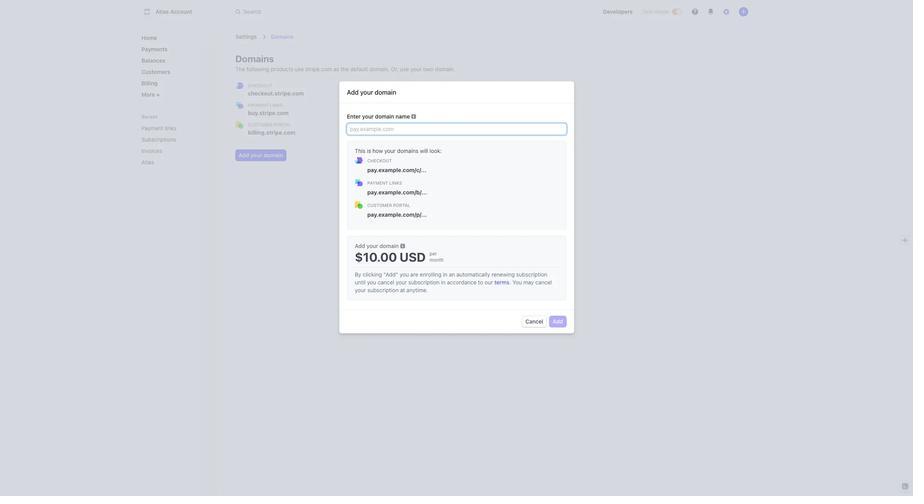 Task type: locate. For each thing, give the bounding box(es) containing it.
use right the products at the top left of the page
[[295, 66, 304, 72]]

1 horizontal spatial portal
[[393, 203, 411, 208]]

automatically
[[457, 271, 491, 278]]

2 cancel from the left
[[536, 279, 552, 286]]

your inside . you may cancel your subscription at anytime.
[[355, 287, 366, 294]]

cancel down "add"
[[378, 279, 395, 286]]

in left an
[[443, 271, 448, 278]]

1 vertical spatial checkout
[[368, 158, 392, 163]]

payment for payment links pay.example.com/b/...
[[368, 181, 388, 186]]

atlas account
[[156, 8, 192, 15]]

your inside 'button'
[[251, 152, 263, 159]]

2 horizontal spatial payment
[[368, 181, 388, 186]]

cancel right may
[[536, 279, 552, 286]]

0 vertical spatial checkout
[[248, 83, 273, 88]]

more button
[[138, 88, 214, 101]]

domain. left or,
[[370, 66, 390, 72]]

1 vertical spatial customer
[[368, 203, 392, 208]]

0 vertical spatial domains
[[271, 33, 294, 40]]

0 horizontal spatial links
[[270, 103, 283, 108]]

add your domain button
[[236, 150, 287, 161]]

pay.example.com/p/...
[[368, 212, 427, 218]]

by
[[355, 271, 362, 278]]

1 horizontal spatial links
[[390, 181, 402, 186]]

add your domain up enter your domain name
[[347, 89, 397, 96]]

billing
[[142, 80, 158, 87]]

"add"
[[384, 271, 399, 278]]

portal up the pay.example.com/p/...
[[393, 203, 411, 208]]

1 horizontal spatial atlas
[[156, 8, 169, 15]]

payment up buy.stripe.com
[[248, 103, 269, 108]]

domain
[[375, 89, 397, 96], [375, 113, 395, 120], [264, 152, 283, 159], [380, 243, 399, 250]]

recent element
[[134, 122, 220, 169]]

0 horizontal spatial use
[[295, 66, 304, 72]]

checkout checkout.stripe.com
[[248, 83, 304, 97]]

at
[[400, 287, 405, 294]]

your inside "by clicking "add" you are enrolling in an automatically renewing subscription until you cancel your subscription in accordance to our"
[[396, 279, 407, 286]]

your right how
[[385, 148, 396, 154]]

subscription up may
[[517, 271, 548, 278]]

subscription
[[517, 271, 548, 278], [409, 279, 440, 286], [368, 287, 399, 294]]

1 vertical spatial links
[[390, 181, 402, 186]]

checkout inside checkout pay.example.com/c/...
[[368, 158, 392, 163]]

1 horizontal spatial subscription
[[409, 279, 440, 286]]

is
[[367, 148, 371, 154]]

add inside button
[[553, 318, 564, 325]]

portal
[[274, 122, 291, 127], [393, 203, 411, 208]]

test mode
[[643, 8, 670, 15]]

use right or,
[[400, 66, 409, 72]]

2 horizontal spatial subscription
[[517, 271, 548, 278]]

1 horizontal spatial checkout
[[368, 158, 392, 163]]

Search search field
[[231, 5, 452, 19]]

by clicking "add" you are enrolling in an automatically renewing subscription until you cancel your subscription in accordance to our
[[355, 271, 548, 286]]

1 vertical spatial atlas
[[142, 159, 154, 166]]

customer inside customer portal billing.stripe.com
[[248, 122, 273, 127]]

portal inside customer portal billing.stripe.com
[[274, 122, 291, 127]]

links inside payment links pay.example.com/b/...
[[390, 181, 402, 186]]

checkout down how
[[368, 158, 392, 163]]

domain down billing.stripe.com
[[264, 152, 283, 159]]

payment down recent on the left of the page
[[142, 125, 164, 132]]

portal inside "customer portal pay.example.com/p/..."
[[393, 203, 411, 208]]

this
[[355, 148, 366, 154]]

payment inside payment links pay.example.com/b/...
[[368, 181, 388, 186]]

atlas account button
[[142, 6, 200, 17]]

add down billing.stripe.com
[[239, 152, 249, 159]]

products
[[271, 66, 294, 72]]

payment links
[[142, 125, 176, 132]]

checkout for checkout.stripe.com
[[248, 83, 273, 88]]

your up at
[[396, 279, 407, 286]]

cancel inside "by clicking "add" you are enrolling in an automatically renewing subscription until you cancel your subscription in accordance to our"
[[378, 279, 395, 286]]

atlas inside recent element
[[142, 159, 154, 166]]

customer
[[248, 122, 273, 127], [368, 203, 392, 208]]

1 vertical spatial portal
[[393, 203, 411, 208]]

atlas for atlas
[[142, 159, 154, 166]]

0 horizontal spatial payment
[[142, 125, 164, 132]]

the
[[341, 66, 349, 72]]

payment up pay.example.com/b/...
[[368, 181, 388, 186]]

0 vertical spatial customer
[[248, 122, 273, 127]]

your inside domains the following products use stripe.com as the default domain. or, use your own domain.
[[411, 66, 422, 72]]

0 vertical spatial payment
[[248, 103, 269, 108]]

0 vertical spatial subscription
[[517, 271, 548, 278]]

invoices link
[[138, 145, 203, 157]]

cancel
[[378, 279, 395, 286], [536, 279, 552, 286]]

atlas
[[156, 8, 169, 15], [142, 159, 154, 166]]

subscription up anytime.
[[409, 279, 440, 286]]

1 vertical spatial payment
[[142, 125, 164, 132]]

buy.stripe.com
[[248, 110, 289, 116]]

payment
[[248, 103, 269, 108], [142, 125, 164, 132], [368, 181, 388, 186]]

developers link
[[600, 5, 636, 18]]

1 horizontal spatial domain.
[[435, 66, 456, 72]]

home
[[142, 34, 157, 41]]

domain left name
[[375, 113, 395, 120]]

your
[[411, 66, 422, 72], [361, 89, 373, 96], [362, 113, 374, 120], [385, 148, 396, 154], [251, 152, 263, 159], [367, 243, 378, 250], [396, 279, 407, 286], [355, 287, 366, 294]]

domains up the products at the top left of the page
[[271, 33, 294, 40]]

add right cancel
[[553, 318, 564, 325]]

payment links pay.example.com/b/...
[[368, 181, 427, 196]]

domains up following
[[236, 53, 274, 64]]

add your domain down billing.stripe.com
[[239, 152, 283, 159]]

clicking
[[363, 271, 382, 278]]

month
[[430, 257, 444, 263]]

checkout pay.example.com/c/...
[[368, 158, 427, 174]]

2 vertical spatial payment
[[368, 181, 388, 186]]

1 horizontal spatial customer
[[368, 203, 392, 208]]

. you may cancel your subscription at anytime.
[[355, 279, 552, 294]]

customer inside "customer portal pay.example.com/p/..."
[[368, 203, 392, 208]]

in
[[443, 271, 448, 278], [441, 279, 446, 286]]

mode
[[655, 8, 670, 15]]

0 vertical spatial links
[[270, 103, 283, 108]]

add up $10.00
[[355, 243, 365, 250]]

0 vertical spatial atlas
[[156, 8, 169, 15]]

portal up billing.stripe.com
[[274, 122, 291, 127]]

you left are
[[400, 271, 409, 278]]

your down "until"
[[355, 287, 366, 294]]

links
[[270, 103, 283, 108], [390, 181, 402, 186]]

settings link
[[236, 33, 257, 40]]

subscription down "add"
[[368, 287, 399, 294]]

your down default
[[361, 89, 373, 96]]

links inside payment links buy.stripe.com
[[270, 103, 283, 108]]

1 vertical spatial you
[[367, 279, 377, 286]]

atlas down invoices
[[142, 159, 154, 166]]

payment inside payment links link
[[142, 125, 164, 132]]

atlas left 'account'
[[156, 8, 169, 15]]

add
[[347, 89, 359, 96], [239, 152, 249, 159], [355, 243, 365, 250], [553, 318, 564, 325]]

domains inside domains the following products use stripe.com as the default domain. or, use your own domain.
[[236, 53, 274, 64]]

cancel button
[[523, 317, 547, 327]]

1 vertical spatial subscription
[[409, 279, 440, 286]]

your down billing.stripe.com
[[251, 152, 263, 159]]

balances
[[142, 57, 165, 64]]

customer up the pay.example.com/p/...
[[368, 203, 392, 208]]

domains for domains
[[271, 33, 294, 40]]

payment links link
[[138, 122, 203, 135]]

customer for pay.example.com/p/...
[[368, 203, 392, 208]]

usd
[[400, 250, 426, 265]]

links up pay.example.com/b/...
[[390, 181, 402, 186]]

checkout.stripe.com
[[248, 90, 304, 97]]

0 horizontal spatial customer
[[248, 122, 273, 127]]

home link
[[138, 31, 214, 44]]

portal for pay.example.com/b/...
[[393, 203, 411, 208]]

use
[[295, 66, 304, 72], [400, 66, 409, 72]]

portal for buy.stripe.com
[[274, 122, 291, 127]]

0 vertical spatial portal
[[274, 122, 291, 127]]

1 vertical spatial add your domain
[[239, 152, 283, 159]]

payment inside payment links buy.stripe.com
[[248, 103, 269, 108]]

0 vertical spatial you
[[400, 271, 409, 278]]

own
[[423, 66, 434, 72]]

add your domain inside 'button'
[[239, 152, 283, 159]]

you
[[400, 271, 409, 278], [367, 279, 377, 286]]

0 horizontal spatial atlas
[[142, 159, 154, 166]]

domain up "$10.00 usd per month"
[[380, 243, 399, 250]]

1 cancel from the left
[[378, 279, 395, 286]]

you down clicking
[[367, 279, 377, 286]]

add your domain
[[347, 89, 397, 96], [239, 152, 283, 159], [355, 243, 399, 250]]

domain. right own on the top left of the page
[[435, 66, 456, 72]]

your up $10.00
[[367, 243, 378, 250]]

atlas inside button
[[156, 8, 169, 15]]

our
[[485, 279, 493, 286]]

domain.
[[370, 66, 390, 72], [435, 66, 456, 72]]

add your domain up $10.00
[[355, 243, 399, 250]]

1 vertical spatial domains
[[236, 53, 274, 64]]

your left own on the top left of the page
[[411, 66, 422, 72]]

domains
[[271, 33, 294, 40], [236, 53, 274, 64]]

0 horizontal spatial domain.
[[370, 66, 390, 72]]

checkout down following
[[248, 83, 273, 88]]

checkout inside checkout checkout.stripe.com
[[248, 83, 273, 88]]

atlas for atlas account
[[156, 8, 169, 15]]

customer up billing.stripe.com
[[248, 122, 273, 127]]

how
[[373, 148, 383, 154]]

1 horizontal spatial cancel
[[536, 279, 552, 286]]

0 horizontal spatial cancel
[[378, 279, 395, 286]]

0 horizontal spatial subscription
[[368, 287, 399, 294]]

1 horizontal spatial payment
[[248, 103, 269, 108]]

in down enrolling
[[441, 279, 446, 286]]

links up buy.stripe.com
[[270, 103, 283, 108]]

search
[[243, 8, 262, 15]]

1 horizontal spatial use
[[400, 66, 409, 72]]

0 horizontal spatial checkout
[[248, 83, 273, 88]]

2 vertical spatial subscription
[[368, 287, 399, 294]]

0 horizontal spatial portal
[[274, 122, 291, 127]]

checkout
[[248, 83, 273, 88], [368, 158, 392, 163]]



Task type: vqa. For each thing, say whether or not it's contained in the screenshot.
bottommost "PREFERENCES"
no



Task type: describe. For each thing, give the bounding box(es) containing it.
subscriptions link
[[138, 133, 203, 146]]

domains the following products use stripe.com as the default domain. or, use your own domain.
[[236, 53, 456, 72]]

billing link
[[138, 77, 214, 90]]

Enter your domain name text field
[[347, 124, 567, 135]]

add inside 'button'
[[239, 152, 249, 159]]

1 domain. from the left
[[370, 66, 390, 72]]

1 use from the left
[[295, 66, 304, 72]]

default
[[351, 66, 368, 72]]

customer for billing.stripe.com
[[248, 122, 273, 127]]

customers
[[142, 69, 170, 75]]

recent
[[142, 114, 158, 120]]

links
[[165, 125, 176, 132]]

2 domain. from the left
[[435, 66, 456, 72]]

checkout for pay.example.com/c/...
[[368, 158, 392, 163]]

links for buy.stripe.com
[[270, 103, 283, 108]]

the
[[236, 66, 245, 72]]

per
[[430, 251, 437, 257]]

$10.00
[[355, 250, 397, 265]]

enter
[[347, 113, 361, 120]]

recent navigation links element
[[134, 114, 220, 169]]

settings
[[236, 33, 257, 40]]

payments
[[142, 46, 168, 52]]

payment for payment links buy.stripe.com
[[248, 103, 269, 108]]

customer portal pay.example.com/p/...
[[368, 203, 427, 218]]

enter your domain name
[[347, 113, 410, 120]]

0 vertical spatial in
[[443, 271, 448, 278]]

until
[[355, 279, 366, 286]]

domains
[[397, 148, 419, 154]]

your right enter
[[362, 113, 374, 120]]

more
[[142, 91, 156, 98]]

to
[[478, 279, 484, 286]]

name
[[396, 113, 410, 120]]

look:
[[430, 148, 442, 154]]

payment for payment links
[[142, 125, 164, 132]]

$10.00 usd per month
[[355, 250, 444, 265]]

customers link
[[138, 65, 214, 78]]

balances link
[[138, 54, 214, 67]]

terms link
[[495, 279, 510, 286]]

enrolling
[[420, 271, 442, 278]]

add button
[[550, 317, 567, 327]]

subscriptions
[[142, 136, 176, 143]]

terms
[[495, 279, 510, 286]]

developers
[[604, 8, 633, 15]]

cancel
[[526, 318, 544, 325]]

accordance
[[447, 279, 477, 286]]

will
[[420, 148, 428, 154]]

as
[[334, 66, 340, 72]]

atlas link
[[138, 156, 203, 169]]

renewing
[[492, 271, 515, 278]]

test
[[643, 8, 654, 15]]

1 horizontal spatial you
[[400, 271, 409, 278]]

payment links buy.stripe.com
[[248, 103, 289, 116]]

customer portal billing.stripe.com
[[248, 122, 296, 136]]

core navigation links element
[[138, 31, 214, 101]]

account
[[170, 8, 192, 15]]

payments link
[[138, 43, 214, 56]]

an
[[449, 271, 455, 278]]

or,
[[391, 66, 399, 72]]

may
[[524, 279, 534, 286]]

links for pay.example.com/b/...
[[390, 181, 402, 186]]

domain down or,
[[375, 89, 397, 96]]

1 vertical spatial in
[[441, 279, 446, 286]]

this is how your domains will look:
[[355, 148, 442, 154]]

subscription inside . you may cancel your subscription at anytime.
[[368, 287, 399, 294]]

.
[[510, 279, 511, 286]]

domain inside 'button'
[[264, 152, 283, 159]]

pay.example.com/b/...
[[368, 189, 427, 196]]

anytime.
[[407, 287, 428, 294]]

0 vertical spatial add your domain
[[347, 89, 397, 96]]

2 vertical spatial add your domain
[[355, 243, 399, 250]]

2 use from the left
[[400, 66, 409, 72]]

you
[[513, 279, 522, 286]]

add up enter
[[347, 89, 359, 96]]

invoices
[[142, 148, 162, 154]]

following
[[247, 66, 269, 72]]

billing.stripe.com
[[248, 129, 296, 136]]

0 horizontal spatial you
[[367, 279, 377, 286]]

stripe.com
[[305, 66, 332, 72]]

are
[[411, 271, 419, 278]]

cancel inside . you may cancel your subscription at anytime.
[[536, 279, 552, 286]]

pay.example.com/c/...
[[368, 167, 427, 174]]

domains for domains the following products use stripe.com as the default domain. or, use your own domain.
[[236, 53, 274, 64]]



